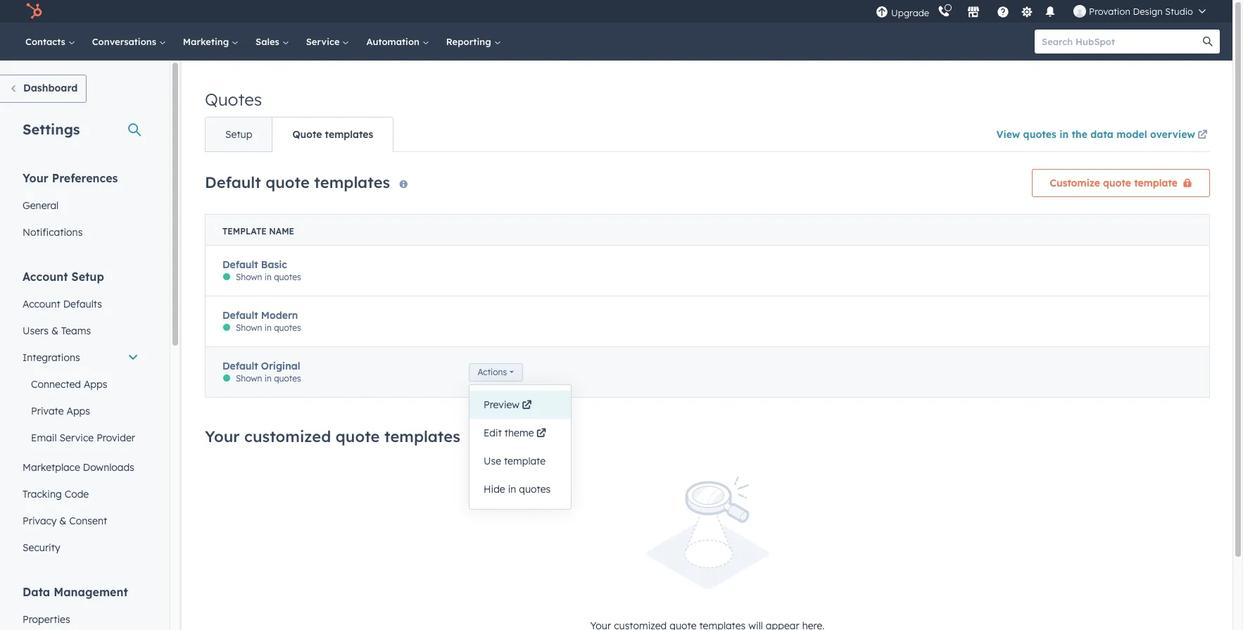 Task type: locate. For each thing, give the bounding box(es) containing it.
integrations
[[23, 351, 80, 364]]

0 horizontal spatial &
[[51, 325, 58, 337]]

quotes down 'use template' button
[[519, 483, 551, 496]]

hubspot link
[[17, 3, 53, 20]]

0 horizontal spatial setup
[[72, 270, 104, 284]]

shown in quotes down default original
[[236, 374, 301, 384]]

reporting link
[[438, 23, 510, 61]]

studio
[[1166, 6, 1194, 17]]

0 vertical spatial shown in quotes
[[236, 272, 301, 283]]

1 account from the top
[[23, 270, 68, 284]]

1 horizontal spatial &
[[59, 515, 66, 528]]

quote up name
[[266, 173, 310, 192]]

template inside button
[[1135, 177, 1178, 189]]

shown down default original
[[236, 374, 262, 384]]

users
[[23, 325, 49, 337]]

apps
[[84, 378, 107, 391], [67, 405, 90, 418]]

0 horizontal spatial quote
[[266, 173, 310, 192]]

shown in quotes down default modern
[[236, 323, 301, 333]]

1 vertical spatial account
[[23, 298, 60, 311]]

account up users
[[23, 298, 60, 311]]

account up account defaults
[[23, 270, 68, 284]]

setup down quotes
[[225, 128, 252, 141]]

0 vertical spatial your
[[23, 171, 48, 185]]

quote right customize
[[1104, 177, 1132, 189]]

& right users
[[51, 325, 58, 337]]

3 shown in quotes from the top
[[236, 374, 301, 384]]

1 vertical spatial service
[[60, 432, 94, 444]]

basic
[[261, 258, 287, 271]]

1 horizontal spatial your
[[205, 427, 240, 447]]

shown down default basic
[[236, 272, 262, 283]]

hide in quotes button
[[470, 475, 571, 504]]

your up general
[[23, 171, 48, 185]]

connected apps link
[[14, 371, 147, 398]]

service down the "private apps" link
[[60, 432, 94, 444]]

setup
[[225, 128, 252, 141], [72, 270, 104, 284]]

apps down connected apps 'link'
[[67, 405, 90, 418]]

email
[[31, 432, 57, 444]]

&
[[51, 325, 58, 337], [59, 515, 66, 528]]

provation design studio button
[[1066, 0, 1215, 23]]

shown in quotes
[[236, 272, 301, 283], [236, 323, 301, 333], [236, 374, 301, 384]]

1 horizontal spatial setup
[[225, 128, 252, 141]]

default for default quote templates
[[205, 173, 261, 192]]

1 vertical spatial shown
[[236, 323, 262, 333]]

default left original
[[223, 360, 258, 372]]

quotes down 'basic'
[[274, 272, 301, 283]]

1 link opens in a new window image from the top
[[1199, 127, 1208, 144]]

provation design studio
[[1090, 6, 1194, 17]]

general
[[23, 199, 59, 212]]

your preferences element
[[14, 170, 147, 246]]

properties link
[[14, 606, 147, 630]]

code
[[65, 488, 89, 501]]

0 vertical spatial shown
[[236, 272, 262, 283]]

view quotes in the data model overview link
[[997, 119, 1211, 151]]

in down default modern
[[265, 323, 272, 333]]

1 vertical spatial your
[[205, 427, 240, 447]]

menu
[[875, 0, 1217, 23]]

customize
[[1051, 177, 1101, 189]]

service right the sales link in the top left of the page
[[306, 36, 343, 47]]

privacy & consent link
[[14, 508, 147, 535]]

privacy & consent
[[23, 515, 107, 528]]

in for basic
[[265, 272, 272, 283]]

2 shown in quotes from the top
[[236, 323, 301, 333]]

private apps link
[[14, 398, 147, 425]]

& for privacy
[[59, 515, 66, 528]]

1 vertical spatial &
[[59, 515, 66, 528]]

shown in quotes for basic
[[236, 272, 301, 283]]

upgrade
[[892, 7, 930, 18]]

conversations link
[[84, 23, 175, 61]]

3 shown from the top
[[236, 374, 262, 384]]

in for original
[[265, 374, 272, 384]]

your inside your preferences element
[[23, 171, 48, 185]]

provider
[[97, 432, 135, 444]]

apps for private apps
[[67, 405, 90, 418]]

service inside "link"
[[306, 36, 343, 47]]

data management element
[[14, 585, 147, 630]]

0 vertical spatial setup
[[225, 128, 252, 141]]

overview
[[1151, 128, 1196, 141]]

Search HubSpot search field
[[1035, 30, 1208, 54]]

1 vertical spatial shown in quotes
[[236, 323, 301, 333]]

0 vertical spatial template
[[1135, 177, 1178, 189]]

1 vertical spatial apps
[[67, 405, 90, 418]]

shown for modern
[[236, 323, 262, 333]]

apps down integrations 'button'
[[84, 378, 107, 391]]

model
[[1117, 128, 1148, 141]]

1 shown from the top
[[236, 272, 262, 283]]

templates
[[325, 128, 374, 141], [314, 173, 390, 192], [385, 427, 461, 447]]

1 vertical spatial setup
[[72, 270, 104, 284]]

view quotes in the data model overview
[[997, 128, 1196, 141]]

template
[[1135, 177, 1178, 189], [504, 455, 546, 468]]

0 vertical spatial &
[[51, 325, 58, 337]]

settings
[[23, 120, 80, 138]]

0 horizontal spatial service
[[60, 432, 94, 444]]

search button
[[1197, 30, 1221, 54]]

notifications button
[[1039, 0, 1063, 23]]

quotes down original
[[274, 374, 301, 384]]

original
[[261, 360, 300, 372]]

marketplace downloads
[[23, 461, 134, 474]]

shown in quotes for modern
[[236, 323, 301, 333]]

hubspot image
[[25, 3, 42, 20]]

0 horizontal spatial your
[[23, 171, 48, 185]]

default
[[205, 173, 261, 192], [223, 258, 258, 271], [223, 309, 258, 322], [223, 360, 258, 372]]

& inside users & teams link
[[51, 325, 58, 337]]

navigation
[[205, 117, 394, 152]]

quote for customize
[[1104, 177, 1132, 189]]

account setup element
[[14, 269, 147, 561]]

data
[[1091, 128, 1114, 141]]

2 shown from the top
[[236, 323, 262, 333]]

modern
[[261, 309, 298, 322]]

default down setup link on the top
[[205, 173, 261, 192]]

account
[[23, 270, 68, 284], [23, 298, 60, 311]]

james peterson image
[[1074, 5, 1087, 18]]

general link
[[14, 192, 147, 219]]

1 vertical spatial template
[[504, 455, 546, 468]]

your for your preferences
[[23, 171, 48, 185]]

default modern
[[223, 309, 298, 322]]

use
[[484, 455, 502, 468]]

quotes
[[1024, 128, 1057, 141], [274, 272, 301, 283], [274, 323, 301, 333], [274, 374, 301, 384], [519, 483, 551, 496]]

quotes for modern
[[274, 323, 301, 333]]

default basic
[[223, 258, 287, 271]]

dashboard link
[[0, 75, 87, 103]]

1 shown in quotes from the top
[[236, 272, 301, 283]]

default left modern
[[223, 309, 258, 322]]

default down template
[[223, 258, 258, 271]]

shown for original
[[236, 374, 262, 384]]

shown in quotes down 'basic'
[[236, 272, 301, 283]]

automation link
[[358, 23, 438, 61]]

quote inside button
[[1104, 177, 1132, 189]]

2 vertical spatial shown
[[236, 374, 262, 384]]

quote right customized
[[336, 427, 380, 447]]

in right hide
[[508, 483, 517, 496]]

in down 'basic'
[[265, 272, 272, 283]]

default for default basic
[[223, 258, 258, 271]]

1 horizontal spatial service
[[306, 36, 343, 47]]

edit theme
[[484, 427, 534, 440]]

0 vertical spatial apps
[[84, 378, 107, 391]]

& inside privacy & consent link
[[59, 515, 66, 528]]

preferences
[[52, 171, 118, 185]]

quotes right the view
[[1024, 128, 1057, 141]]

contacts
[[25, 36, 68, 47]]

link opens in a new window image
[[1199, 127, 1208, 144], [1199, 130, 1208, 141]]

quotes down modern
[[274, 323, 301, 333]]

your
[[23, 171, 48, 185], [205, 427, 240, 447]]

apps inside 'link'
[[84, 378, 107, 391]]

email service provider
[[31, 432, 135, 444]]

2 vertical spatial shown in quotes
[[236, 374, 301, 384]]

in
[[1060, 128, 1069, 141], [265, 272, 272, 283], [265, 323, 272, 333], [265, 374, 272, 384], [508, 483, 517, 496]]

& right privacy
[[59, 515, 66, 528]]

shown down default modern
[[236, 323, 262, 333]]

in down default original
[[265, 374, 272, 384]]

default for default original
[[223, 360, 258, 372]]

email service provider link
[[14, 425, 147, 452]]

apps for connected apps
[[84, 378, 107, 391]]

quote for default
[[266, 173, 310, 192]]

template down 'overview'
[[1135, 177, 1178, 189]]

alert
[[205, 477, 1211, 630]]

connected
[[31, 378, 81, 391]]

2 horizontal spatial quote
[[1104, 177, 1132, 189]]

0 horizontal spatial template
[[504, 455, 546, 468]]

template down 'edit theme' "link"
[[504, 455, 546, 468]]

hide
[[484, 483, 506, 496]]

your left customized
[[205, 427, 240, 447]]

in left the
[[1060, 128, 1069, 141]]

1 horizontal spatial template
[[1135, 177, 1178, 189]]

0 vertical spatial service
[[306, 36, 343, 47]]

edit theme link
[[470, 419, 571, 447]]

shown
[[236, 272, 262, 283], [236, 323, 262, 333], [236, 374, 262, 384]]

0 vertical spatial account
[[23, 270, 68, 284]]

setup up defaults on the top left of the page
[[72, 270, 104, 284]]

customize quote template button
[[1033, 169, 1211, 197]]

2 account from the top
[[23, 298, 60, 311]]

notifications link
[[14, 219, 147, 246]]

settings link
[[1019, 4, 1036, 19]]

template inside button
[[504, 455, 546, 468]]

account setup
[[23, 270, 104, 284]]



Task type: describe. For each thing, give the bounding box(es) containing it.
marketplace
[[23, 461, 80, 474]]

search image
[[1204, 37, 1214, 46]]

data management
[[23, 585, 128, 599]]

use template button
[[470, 447, 571, 475]]

reporting
[[446, 36, 494, 47]]

preview
[[484, 399, 520, 411]]

users & teams
[[23, 325, 91, 337]]

downloads
[[83, 461, 134, 474]]

quotes for basic
[[274, 272, 301, 283]]

service inside account setup element
[[60, 432, 94, 444]]

name
[[269, 226, 294, 237]]

default for default modern
[[223, 309, 258, 322]]

2 vertical spatial templates
[[385, 427, 461, 447]]

marketing link
[[175, 23, 247, 61]]

2 link opens in a new window image from the top
[[1199, 130, 1208, 141]]

connected apps
[[31, 378, 107, 391]]

contacts link
[[17, 23, 84, 61]]

defaults
[[63, 298, 102, 311]]

data
[[23, 585, 50, 599]]

account for account defaults
[[23, 298, 60, 311]]

private
[[31, 405, 64, 418]]

private apps
[[31, 405, 90, 418]]

privacy
[[23, 515, 57, 528]]

navigation containing setup
[[205, 117, 394, 152]]

in inside button
[[508, 483, 517, 496]]

security link
[[14, 535, 147, 561]]

customize quote template
[[1051, 177, 1178, 189]]

account for account setup
[[23, 270, 68, 284]]

actions button
[[469, 363, 523, 381]]

conversations
[[92, 36, 159, 47]]

menu containing provation design studio
[[875, 0, 1217, 23]]

view
[[997, 128, 1021, 141]]

design
[[1134, 6, 1163, 17]]

shown for basic
[[236, 272, 262, 283]]

sales link
[[247, 23, 298, 61]]

default quote templates
[[205, 173, 390, 192]]

management
[[54, 585, 128, 599]]

calling icon button
[[933, 2, 957, 20]]

tracking code link
[[14, 481, 147, 508]]

quote
[[293, 128, 322, 141]]

in for modern
[[265, 323, 272, 333]]

sales
[[256, 36, 282, 47]]

users & teams link
[[14, 318, 147, 344]]

hide in quotes
[[484, 483, 551, 496]]

help image
[[997, 6, 1010, 19]]

teams
[[61, 325, 91, 337]]

0 vertical spatial templates
[[325, 128, 374, 141]]

& for users
[[51, 325, 58, 337]]

quote templates link
[[272, 118, 393, 151]]

provation
[[1090, 6, 1131, 17]]

tracking
[[23, 488, 62, 501]]

help button
[[992, 0, 1016, 23]]

marketplaces image
[[968, 6, 981, 19]]

1 vertical spatial templates
[[314, 173, 390, 192]]

account defaults
[[23, 298, 102, 311]]

automation
[[367, 36, 422, 47]]

settings image
[[1021, 6, 1034, 19]]

your customized quote templates
[[205, 427, 461, 447]]

properties
[[23, 614, 70, 626]]

consent
[[69, 515, 107, 528]]

template name
[[223, 226, 294, 237]]

actions
[[478, 367, 507, 377]]

calling icon image
[[938, 6, 951, 18]]

your for your customized quote templates
[[205, 427, 240, 447]]

the
[[1072, 128, 1088, 141]]

notifications image
[[1045, 6, 1057, 19]]

tracking code
[[23, 488, 89, 501]]

use template
[[484, 455, 546, 468]]

security
[[23, 542, 60, 554]]

preview link
[[470, 391, 571, 419]]

service link
[[298, 23, 358, 61]]

account defaults link
[[14, 291, 147, 318]]

quotes for original
[[274, 374, 301, 384]]

default original
[[223, 360, 300, 372]]

quote templates
[[293, 128, 374, 141]]

marketing
[[183, 36, 232, 47]]

dashboard
[[23, 82, 78, 94]]

marketplace downloads link
[[14, 454, 147, 481]]

quotes
[[205, 89, 262, 110]]

notifications
[[23, 226, 83, 239]]

marketplaces button
[[959, 0, 989, 23]]

setup link
[[206, 118, 272, 151]]

your preferences
[[23, 171, 118, 185]]

1 horizontal spatial quote
[[336, 427, 380, 447]]

template
[[223, 226, 267, 237]]

integrations button
[[14, 344, 147, 371]]

upgrade image
[[876, 6, 889, 19]]

quotes inside button
[[519, 483, 551, 496]]

shown in quotes for original
[[236, 374, 301, 384]]



Task type: vqa. For each thing, say whether or not it's contained in the screenshot.
left Service
yes



